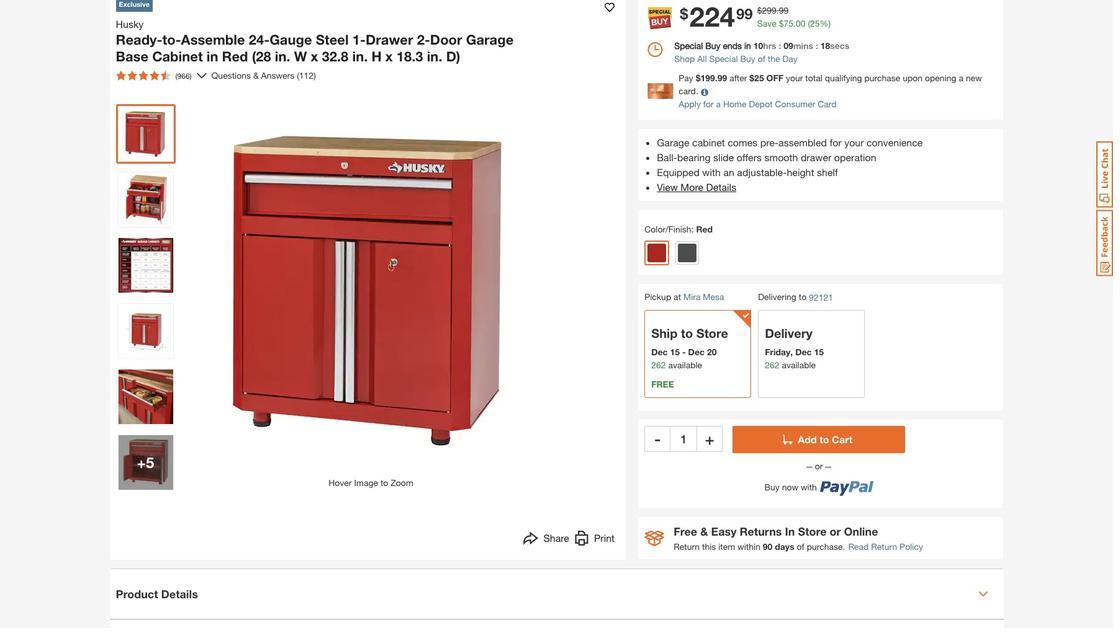 Task type: locate. For each thing, give the bounding box(es) containing it.
4.5 stars image
[[116, 70, 170, 80]]

for up drawer
[[830, 137, 842, 149]]

1 vertical spatial of
[[797, 542, 804, 553]]

15 right friday,
[[814, 347, 824, 358]]

dec down delivery
[[795, 347, 812, 358]]

available up free
[[668, 360, 702, 371]]

0 horizontal spatial in
[[207, 48, 218, 64]]

1 15 from the left
[[670, 347, 680, 358]]

224
[[689, 0, 735, 33]]

25 inside $ 299 . 99 save $ 75 . 00 ( 25 %)
[[810, 18, 820, 29]]

1 vertical spatial buy
[[740, 54, 755, 64]]

buy left now
[[765, 482, 780, 493]]

return right read
[[871, 542, 897, 553]]

& up this
[[700, 525, 708, 539]]

1 horizontal spatial x
[[385, 48, 393, 64]]

in. left d)
[[427, 48, 442, 64]]

262 down friday,
[[765, 360, 779, 371]]

buy inside button
[[765, 482, 780, 493]]

1 horizontal spatial with
[[801, 482, 817, 493]]

smooth
[[765, 152, 798, 164]]

image
[[354, 478, 378, 488]]

(112)
[[297, 70, 316, 81]]

1 horizontal spatial garage
[[657, 137, 690, 149]]

0 vertical spatial of
[[758, 54, 765, 64]]

1 262 from the left
[[651, 360, 666, 371]]

1 99 from the left
[[736, 5, 753, 22]]

$ left 224
[[680, 5, 688, 22]]

1 in. from the left
[[275, 48, 290, 64]]

for inside garage cabinet comes pre-assembled for your convenience ball-bearing slide offers smooth drawer operation equipped with an adjustable-height shelf view more details
[[830, 137, 842, 149]]

2 vertical spatial buy
[[765, 482, 780, 493]]

delivering to 92121
[[758, 292, 833, 303]]

(
[[808, 18, 810, 29]]

purchase.
[[807, 542, 845, 553]]

available
[[668, 360, 702, 371], [782, 360, 816, 371]]

opening
[[925, 73, 956, 83]]

in down assemble
[[207, 48, 218, 64]]

of right days on the right
[[797, 542, 804, 553]]

red husky free standing cabinets g2801br us 1d.4 image
[[118, 370, 173, 424]]

cart
[[832, 434, 852, 446]]

buy down 10
[[740, 54, 755, 64]]

your left total
[[786, 73, 803, 83]]

1 horizontal spatial of
[[797, 542, 804, 553]]

1 x from the left
[[311, 48, 318, 64]]

caret image
[[978, 590, 988, 600]]

1 available from the left
[[668, 360, 702, 371]]

1 vertical spatial +
[[137, 454, 146, 471]]

: up black icon
[[691, 224, 694, 235]]

share
[[544, 532, 569, 544]]

questions
[[212, 70, 251, 81]]

0 vertical spatial your
[[786, 73, 803, 83]]

details inside button
[[161, 588, 198, 601]]

: left '09'
[[779, 41, 781, 51]]

0 horizontal spatial +
[[137, 454, 146, 471]]

mesa
[[703, 292, 724, 303]]

15 down ship
[[670, 347, 680, 358]]

92121 link
[[809, 291, 833, 304]]

available inside ship to store dec 15 - dec 20 262 available
[[668, 360, 702, 371]]

1 horizontal spatial 99
[[779, 5, 789, 16]]

mira mesa button
[[684, 292, 724, 303]]

answers
[[261, 70, 294, 81]]

a left home
[[716, 99, 721, 110]]

buy up all
[[705, 41, 721, 51]]

item
[[718, 542, 735, 553]]

2 return from the left
[[871, 542, 897, 553]]

0 horizontal spatial red
[[222, 48, 248, 64]]

drawer
[[366, 31, 413, 47]]

1-
[[352, 31, 366, 47]]

0 horizontal spatial 99
[[736, 5, 753, 22]]

all
[[697, 54, 707, 64]]

1 horizontal spatial details
[[706, 182, 736, 193]]

0 horizontal spatial your
[[786, 73, 803, 83]]

apply now image
[[648, 83, 679, 99]]

0 horizontal spatial .
[[777, 5, 779, 16]]

0 horizontal spatial return
[[674, 542, 700, 553]]

25 right 00
[[810, 18, 820, 29]]

2 horizontal spatial in.
[[427, 48, 442, 64]]

1 horizontal spatial return
[[871, 542, 897, 553]]

199.99
[[701, 73, 727, 83]]

dec left 20 at bottom
[[688, 347, 705, 358]]

2 262 from the left
[[765, 360, 779, 371]]

0 horizontal spatial buy
[[705, 41, 721, 51]]

return
[[674, 542, 700, 553], [871, 542, 897, 553]]

or up purchase.
[[830, 525, 841, 539]]

99 inside '$ 224 99'
[[736, 5, 753, 22]]

1 horizontal spatial red
[[696, 224, 713, 235]]

within
[[738, 542, 760, 553]]

: left 18
[[816, 41, 818, 51]]

1 vertical spatial your
[[844, 137, 864, 149]]

1 horizontal spatial special
[[709, 54, 738, 64]]

in
[[744, 41, 751, 51], [207, 48, 218, 64]]

None field
[[671, 427, 697, 453]]

& down (28
[[253, 70, 259, 81]]

purchase
[[865, 73, 900, 83]]

product
[[116, 588, 158, 601]]

garage up ball-
[[657, 137, 690, 149]]

mira
[[684, 292, 701, 303]]

with right now
[[801, 482, 817, 493]]

1 horizontal spatial in
[[744, 41, 751, 51]]

0 horizontal spatial of
[[758, 54, 765, 64]]

0 vertical spatial store
[[696, 327, 728, 341]]

to inside ship to store dec 15 - dec 20 262 available
[[681, 327, 693, 341]]

1 vertical spatial -
[[655, 431, 660, 448]]

262 up free
[[651, 360, 666, 371]]

1 horizontal spatial for
[[830, 137, 842, 149]]

0 horizontal spatial x
[[311, 48, 318, 64]]

15
[[670, 347, 680, 358], [814, 347, 824, 358]]

2 available from the left
[[782, 360, 816, 371]]

1 horizontal spatial 25
[[810, 18, 820, 29]]

0 vertical spatial details
[[706, 182, 736, 193]]

0 horizontal spatial 15
[[670, 347, 680, 358]]

friday,
[[765, 347, 793, 358]]

& for easy
[[700, 525, 708, 539]]

99 up the 75
[[779, 5, 789, 16]]

0 horizontal spatial 262
[[651, 360, 666, 371]]

your up operation
[[844, 137, 864, 149]]

in. left the w
[[275, 48, 290, 64]]

garage right door
[[466, 31, 514, 47]]

a left new
[[959, 73, 964, 83]]

1 horizontal spatial .
[[793, 18, 796, 29]]

1 horizontal spatial in.
[[352, 48, 368, 64]]

a
[[959, 73, 964, 83], [716, 99, 721, 110]]

at
[[674, 292, 681, 303]]

1 vertical spatial a
[[716, 99, 721, 110]]

x right the w
[[311, 48, 318, 64]]

secs
[[830, 41, 850, 51]]

0 horizontal spatial -
[[655, 431, 660, 448]]

special down ends
[[709, 54, 738, 64]]

(966)
[[175, 71, 192, 80]]

view
[[657, 182, 678, 193]]

w
[[294, 48, 307, 64]]

store up purchase.
[[798, 525, 827, 539]]

to right add
[[820, 434, 829, 446]]

0 horizontal spatial dec
[[651, 347, 668, 358]]

home
[[723, 99, 747, 110]]

mins
[[793, 41, 813, 51]]

0 horizontal spatial available
[[668, 360, 702, 371]]

0 horizontal spatial store
[[696, 327, 728, 341]]

ship to store dec 15 - dec 20 262 available
[[651, 327, 728, 371]]

special buy ends in 10 hrs : 09 mins : 18 secs shop all special buy of the day
[[674, 41, 850, 64]]

black image
[[678, 244, 697, 263]]

delivery friday, dec 15 262 available
[[765, 327, 824, 371]]

& inside the "free & easy returns in store or online return this item within 90 days of purchase. read return policy"
[[700, 525, 708, 539]]

slide
[[713, 152, 734, 164]]

in. left h
[[352, 48, 368, 64]]

1 horizontal spatial a
[[959, 73, 964, 83]]

$
[[680, 5, 688, 22], [757, 5, 762, 16], [779, 18, 784, 29], [696, 73, 701, 83], [750, 73, 754, 83]]

of inside special buy ends in 10 hrs : 09 mins : 18 secs shop all special buy of the day
[[758, 54, 765, 64]]

in left 10
[[744, 41, 751, 51]]

x right h
[[385, 48, 393, 64]]

1 return from the left
[[674, 542, 700, 553]]

return down free
[[674, 542, 700, 553]]

0 horizontal spatial with
[[702, 167, 721, 178]]

1 horizontal spatial dec
[[688, 347, 705, 358]]

1 horizontal spatial &
[[700, 525, 708, 539]]

of left 'the'
[[758, 54, 765, 64]]

0 vertical spatial buy
[[705, 41, 721, 51]]

1 horizontal spatial 15
[[814, 347, 824, 358]]

to inside delivering to 92121
[[799, 292, 807, 303]]

free
[[674, 525, 697, 539]]

- left 20 at bottom
[[682, 347, 686, 358]]

of inside the "free & easy returns in store or online return this item within 90 days of purchase. read return policy"
[[797, 542, 804, 553]]

0 horizontal spatial in.
[[275, 48, 290, 64]]

92121
[[809, 293, 833, 303]]

with left an
[[702, 167, 721, 178]]

or up buy now with button
[[813, 461, 825, 472]]

0 vertical spatial special
[[674, 41, 703, 51]]

1 vertical spatial .
[[793, 18, 796, 29]]

$ right save
[[779, 18, 784, 29]]

1 vertical spatial details
[[161, 588, 198, 601]]

to
[[799, 292, 807, 303], [681, 327, 693, 341], [820, 434, 829, 446], [381, 478, 388, 488]]

red husky free standing cabinets g2801br us a0.3 image
[[118, 304, 173, 358]]

details down an
[[706, 182, 736, 193]]

1 horizontal spatial available
[[782, 360, 816, 371]]

0 horizontal spatial for
[[703, 99, 714, 110]]

to left the 92121
[[799, 292, 807, 303]]

3 dec from the left
[[795, 347, 812, 358]]

1 horizontal spatial +
[[705, 431, 714, 448]]

feedback link image
[[1096, 210, 1113, 277]]

1 vertical spatial &
[[700, 525, 708, 539]]

$ 299 . 99 save $ 75 . 00 ( 25 %)
[[757, 5, 831, 29]]

2 15 from the left
[[814, 347, 824, 358]]

details right 'product' at the bottom left
[[161, 588, 198, 601]]

after
[[730, 73, 747, 83]]

0 horizontal spatial or
[[813, 461, 825, 472]]

0 horizontal spatial details
[[161, 588, 198, 601]]

99 left save
[[736, 5, 753, 22]]

available down friday,
[[782, 360, 816, 371]]

0 vertical spatial with
[[702, 167, 721, 178]]

to for cart
[[820, 434, 829, 446]]

+ 5
[[137, 454, 154, 471]]

with
[[702, 167, 721, 178], [801, 482, 817, 493]]

to-
[[162, 31, 181, 47]]

0 horizontal spatial a
[[716, 99, 721, 110]]

00
[[796, 18, 806, 29]]

red up black icon
[[696, 224, 713, 235]]

steel
[[316, 31, 349, 47]]

to for 92121
[[799, 292, 807, 303]]

(966) link
[[111, 65, 207, 85]]

0 horizontal spatial &
[[253, 70, 259, 81]]

1 horizontal spatial -
[[682, 347, 686, 358]]

+ inside + button
[[705, 431, 714, 448]]

0 vertical spatial a
[[959, 73, 964, 83]]

1 dec from the left
[[651, 347, 668, 358]]

- left + button
[[655, 431, 660, 448]]

or
[[813, 461, 825, 472], [830, 525, 841, 539]]

red inside the husky ready-to-assemble 24-gauge steel 1-drawer 2-door garage base cabinet in red (28 in. w x 32.8 in. h x 18.3 in. d)
[[222, 48, 248, 64]]

dec down ship
[[651, 347, 668, 358]]

1 horizontal spatial your
[[844, 137, 864, 149]]

0 vertical spatial .
[[777, 5, 779, 16]]

1 vertical spatial red
[[696, 224, 713, 235]]

days
[[775, 542, 794, 553]]

0 vertical spatial -
[[682, 347, 686, 358]]

0 vertical spatial &
[[253, 70, 259, 81]]

1 vertical spatial for
[[830, 137, 842, 149]]

-
[[682, 347, 686, 358], [655, 431, 660, 448]]

0 vertical spatial 25
[[810, 18, 820, 29]]

1 vertical spatial with
[[801, 482, 817, 493]]

to inside button
[[820, 434, 829, 446]]

dec inside delivery friday, dec 15 262 available
[[795, 347, 812, 358]]

$ right after
[[750, 73, 754, 83]]

to right ship
[[681, 327, 693, 341]]

2 horizontal spatial buy
[[765, 482, 780, 493]]

1 horizontal spatial 262
[[765, 360, 779, 371]]

husky link
[[116, 16, 149, 31]]

1 vertical spatial garage
[[657, 137, 690, 149]]

delivering
[[758, 292, 796, 303]]

0 horizontal spatial 25
[[754, 73, 764, 83]]

dec
[[651, 347, 668, 358], [688, 347, 705, 358], [795, 347, 812, 358]]

10
[[754, 41, 763, 51]]

0 horizontal spatial garage
[[466, 31, 514, 47]]

25 left off
[[754, 73, 764, 83]]

apply for a home depot consumer card
[[679, 99, 837, 110]]

2 horizontal spatial dec
[[795, 347, 812, 358]]

apply
[[679, 99, 701, 110]]

1 vertical spatial 25
[[754, 73, 764, 83]]

(28
[[252, 48, 271, 64]]

262
[[651, 360, 666, 371], [765, 360, 779, 371]]

& for answers
[[253, 70, 259, 81]]

for down info icon
[[703, 99, 714, 110]]

32.8
[[322, 48, 349, 64]]

0 vertical spatial +
[[705, 431, 714, 448]]

a inside your total qualifying purchase upon opening a new card.
[[959, 73, 964, 83]]

0 vertical spatial red
[[222, 48, 248, 64]]

1 horizontal spatial or
[[830, 525, 841, 539]]

special up shop
[[674, 41, 703, 51]]

1 vertical spatial or
[[830, 525, 841, 539]]

in.
[[275, 48, 290, 64], [352, 48, 368, 64], [427, 48, 442, 64]]

your
[[786, 73, 803, 83], [844, 137, 864, 149]]

1 vertical spatial store
[[798, 525, 827, 539]]

$ up save
[[757, 5, 762, 16]]

1 horizontal spatial store
[[798, 525, 827, 539]]

live chat image
[[1096, 142, 1113, 208]]

0 vertical spatial garage
[[466, 31, 514, 47]]

.
[[777, 5, 779, 16], [793, 18, 796, 29]]

2 99 from the left
[[779, 5, 789, 16]]

buy now with button
[[733, 473, 905, 497]]

store up 20 at bottom
[[696, 327, 728, 341]]

to left zoom
[[381, 478, 388, 488]]

+ button
[[697, 427, 723, 453]]

red up "questions"
[[222, 48, 248, 64]]



Task type: describe. For each thing, give the bounding box(es) containing it.
0 horizontal spatial special
[[674, 41, 703, 51]]

depot
[[749, 99, 773, 110]]

add to cart button
[[733, 427, 905, 454]]

hover image to zoom button
[[185, 104, 557, 489]]

read return policy link
[[848, 541, 923, 554]]

0 vertical spatial or
[[813, 461, 825, 472]]

adjustable-
[[737, 167, 787, 178]]

pay
[[679, 73, 693, 83]]

- inside ship to store dec 15 - dec 20 262 available
[[682, 347, 686, 358]]

ship
[[651, 327, 678, 341]]

2 dec from the left
[[688, 347, 705, 358]]

262 inside ship to store dec 15 - dec 20 262 available
[[651, 360, 666, 371]]

free & easy returns in store or online return this item within 90 days of purchase. read return policy
[[674, 525, 923, 553]]

read
[[848, 542, 869, 553]]

3 in. from the left
[[427, 48, 442, 64]]

free
[[651, 380, 674, 390]]

99 inside $ 299 . 99 save $ 75 . 00 ( 25 %)
[[779, 5, 789, 16]]

buy now with
[[765, 482, 817, 493]]

90
[[763, 542, 773, 553]]

info image
[[701, 89, 708, 96]]

card.
[[679, 86, 698, 96]]

the
[[768, 54, 780, 64]]

75
[[784, 18, 793, 29]]

2 horizontal spatial :
[[816, 41, 818, 51]]

apply for a home depot consumer card link
[[679, 99, 837, 110]]

in inside the husky ready-to-assemble 24-gauge steel 1-drawer 2-door garage base cabinet in red (28 in. w x 32.8 in. h x 18.3 in. d)
[[207, 48, 218, 64]]

store inside ship to store dec 15 - dec 20 262 available
[[696, 327, 728, 341]]

easy
[[711, 525, 737, 539]]

shelf
[[817, 167, 838, 178]]

red husky free standing cabinets g2801br us e1.1 image
[[118, 172, 173, 227]]

comes
[[728, 137, 758, 149]]

off
[[766, 73, 784, 83]]

product details button
[[110, 570, 1004, 620]]

icon image
[[645, 531, 664, 547]]

your inside garage cabinet comes pre-assembled for your convenience ball-bearing slide offers smooth drawer operation equipped with an adjustable-height shelf view more details
[[844, 137, 864, 149]]

share button
[[524, 531, 569, 549]]

day
[[783, 54, 798, 64]]

red husky free standing cabinets g2801br us 66.5 image
[[118, 435, 173, 490]]

add to cart
[[798, 434, 852, 446]]

online
[[844, 525, 878, 539]]

15 inside ship to store dec 15 - dec 20 262 available
[[670, 347, 680, 358]]

20
[[707, 347, 717, 358]]

store inside the "free & easy returns in store or online return this item within 90 days of purchase. read return policy"
[[798, 525, 827, 539]]

assemble
[[181, 31, 245, 47]]

questions & answers (112)
[[212, 70, 316, 81]]

hrs
[[763, 41, 776, 51]]

with inside button
[[801, 482, 817, 493]]

more
[[681, 182, 704, 193]]

card
[[818, 99, 837, 110]]

red husky free standing cabinets g2801br us 40.2 image
[[118, 238, 173, 293]]

$ right pay
[[696, 73, 701, 83]]

husky
[[116, 18, 144, 29]]

offers
[[737, 152, 762, 164]]

18
[[821, 41, 830, 51]]

262 inside delivery friday, dec 15 262 available
[[765, 360, 779, 371]]

view more details link
[[657, 182, 736, 193]]

garage inside the husky ready-to-assemble 24-gauge steel 1-drawer 2-door garage base cabinet in red (28 in. w x 32.8 in. h x 18.3 in. d)
[[466, 31, 514, 47]]

in inside special buy ends in 10 hrs : 09 mins : 18 secs shop all special buy of the day
[[744, 41, 751, 51]]

product details
[[116, 588, 198, 601]]

299
[[762, 5, 777, 16]]

hover
[[329, 478, 352, 488]]

2 x from the left
[[385, 48, 393, 64]]

print
[[594, 532, 615, 544]]

pre-
[[760, 137, 779, 149]]

policy
[[900, 542, 923, 553]]

pickup
[[645, 292, 671, 303]]

(966) button
[[111, 65, 197, 85]]

$ 224 99
[[680, 0, 753, 33]]

garage inside garage cabinet comes pre-assembled for your convenience ball-bearing slide offers smooth drawer operation equipped with an adjustable-height shelf view more details
[[657, 137, 690, 149]]

new
[[966, 73, 982, 83]]

5
[[146, 454, 154, 471]]

15 inside delivery friday, dec 15 262 available
[[814, 347, 824, 358]]

h
[[372, 48, 382, 64]]

or inside the "free & easy returns in store or online return this item within 90 days of purchase. read return policy"
[[830, 525, 841, 539]]

garage cabinet comes pre-assembled for your convenience ball-bearing slide offers smooth drawer operation equipped with an adjustable-height shelf view more details
[[657, 137, 923, 193]]

- inside button
[[655, 431, 660, 448]]

height
[[787, 167, 814, 178]]

color/finish
[[645, 224, 691, 235]]

base
[[116, 48, 148, 64]]

color/finish : red
[[645, 224, 713, 235]]

1 horizontal spatial buy
[[740, 54, 755, 64]]

d)
[[446, 48, 460, 64]]

ready-
[[116, 31, 162, 47]]

convenience
[[867, 137, 923, 149]]

to for store
[[681, 327, 693, 341]]

print button
[[574, 531, 615, 549]]

+ for +
[[705, 431, 714, 448]]

$ inside '$ 224 99'
[[680, 5, 688, 22]]

returns
[[740, 525, 782, 539]]

add
[[798, 434, 817, 446]]

red husky free standing cabinets g2801br us 64.0 image
[[118, 106, 173, 161]]

total
[[805, 73, 823, 83]]

ends
[[723, 41, 742, 51]]

assembled
[[779, 137, 827, 149]]

with inside garage cabinet comes pre-assembled for your convenience ball-bearing slide offers smooth drawer operation equipped with an adjustable-height shelf view more details
[[702, 167, 721, 178]]

+ for + 5
[[137, 454, 146, 471]]

1 horizontal spatial :
[[779, 41, 781, 51]]

your inside your total qualifying purchase upon opening a new card.
[[786, 73, 803, 83]]

2-
[[417, 31, 430, 47]]

now
[[782, 482, 798, 493]]

0 horizontal spatial :
[[691, 224, 694, 235]]

to inside 'button'
[[381, 478, 388, 488]]

gauge
[[270, 31, 312, 47]]

shop
[[674, 54, 695, 64]]

an
[[724, 167, 734, 178]]

consumer
[[775, 99, 815, 110]]

drawer
[[801, 152, 832, 164]]

2 in. from the left
[[352, 48, 368, 64]]

0 vertical spatial for
[[703, 99, 714, 110]]

door
[[430, 31, 462, 47]]

details inside garage cabinet comes pre-assembled for your convenience ball-bearing slide offers smooth drawer operation equipped with an adjustable-height shelf view more details
[[706, 182, 736, 193]]

1 vertical spatial special
[[709, 54, 738, 64]]

24-
[[249, 31, 270, 47]]

bearing
[[677, 152, 711, 164]]

cabinet
[[152, 48, 203, 64]]

red image
[[648, 244, 666, 263]]

available inside delivery friday, dec 15 262 available
[[782, 360, 816, 371]]

in
[[785, 525, 795, 539]]

pickup at mira mesa
[[645, 292, 724, 303]]

save
[[757, 18, 777, 29]]

upon
[[903, 73, 923, 83]]



Task type: vqa. For each thing, say whether or not it's contained in the screenshot.
the Room button
no



